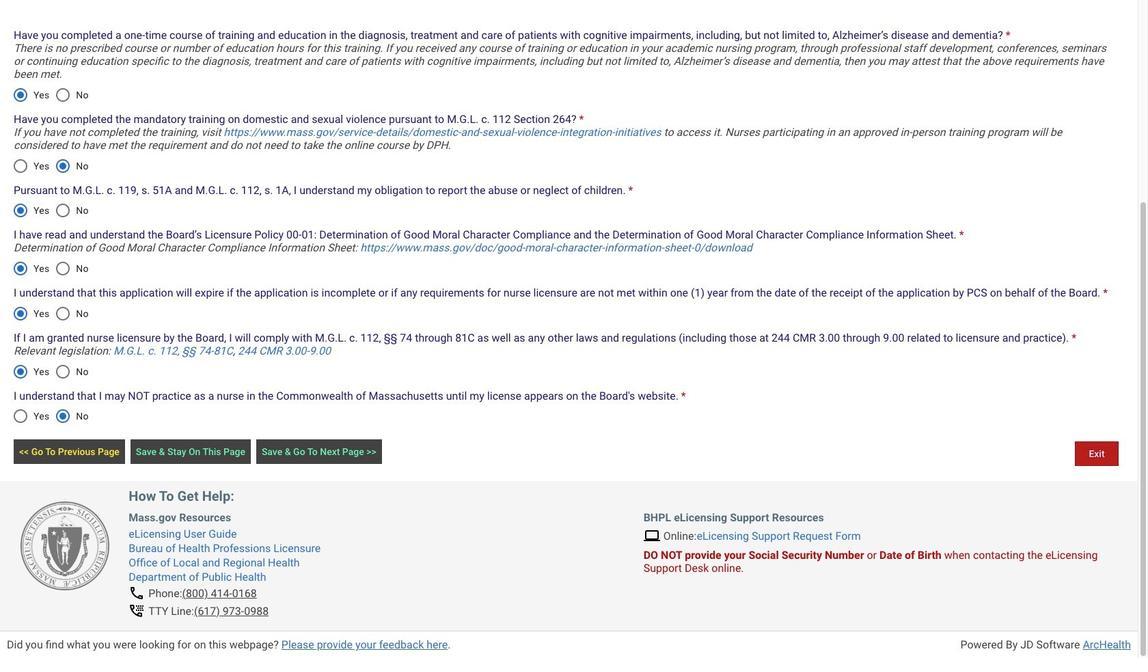 Task type: vqa. For each thing, say whether or not it's contained in the screenshot.
6th option group from the bottom
yes



Task type: locate. For each thing, give the bounding box(es) containing it.
2 option group from the top
[[6, 149, 96, 182]]

3 option group from the top
[[6, 194, 96, 227]]

massachusetts state seal image
[[21, 502, 109, 591]]

option group
[[6, 78, 96, 111], [6, 149, 96, 182], [6, 194, 96, 227], [6, 252, 96, 285], [6, 297, 96, 330], [6, 355, 96, 388], [6, 400, 96, 433]]

5 option group from the top
[[6, 297, 96, 330]]



Task type: describe. For each thing, give the bounding box(es) containing it.
4 option group from the top
[[6, 252, 96, 285]]

6 option group from the top
[[6, 355, 96, 388]]

7 option group from the top
[[6, 400, 96, 433]]

1 option group from the top
[[6, 78, 96, 111]]



